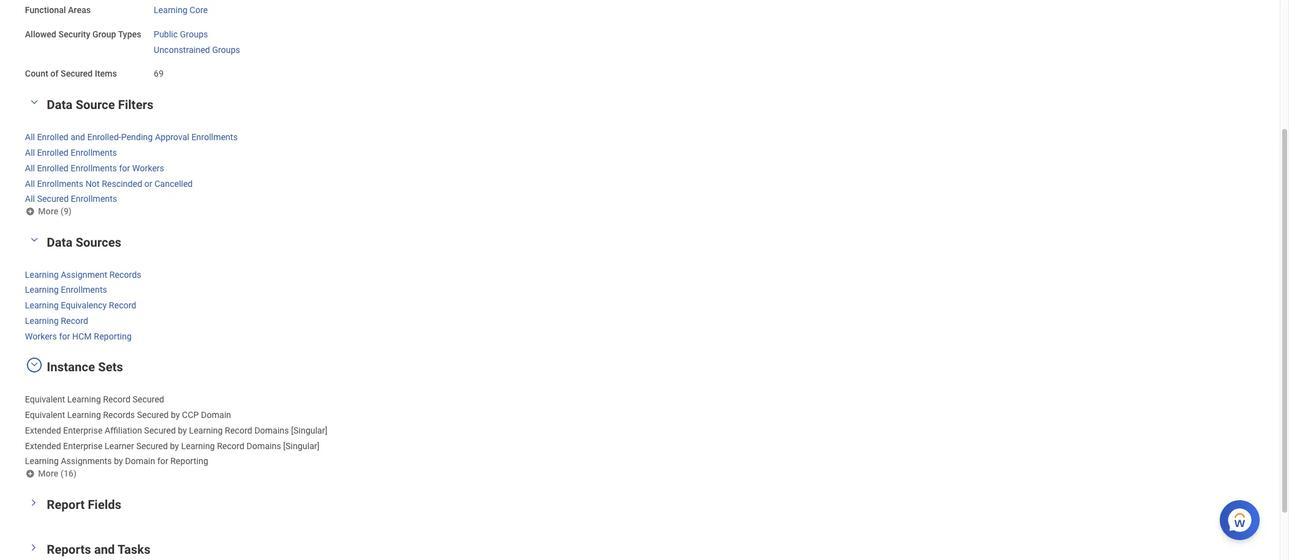 Task type: describe. For each thing, give the bounding box(es) containing it.
[singular] for extended enterprise learner secured by learning record domains [singular]
[[283, 441, 320, 451]]

(9)
[[61, 206, 72, 216]]

secured inside the data source filters group
[[37, 194, 69, 204]]

public
[[154, 29, 178, 39]]

items selected list inside instance sets "group"
[[25, 393, 347, 468]]

ccp
[[182, 411, 199, 421]]

public groups link
[[154, 27, 208, 39]]

hcm
[[72, 332, 92, 342]]

for inside 'link'
[[59, 332, 70, 342]]

reporting inside instance sets "group"
[[170, 457, 208, 467]]

learning assignment records link
[[25, 267, 141, 280]]

reports and tasks button
[[47, 543, 151, 558]]

pending
[[121, 132, 153, 142]]

instance sets button
[[47, 360, 123, 375]]

equivalent learning record secured
[[25, 395, 164, 405]]

enrollments up not
[[71, 163, 117, 173]]

all secured enrollments
[[25, 194, 117, 204]]

items selected list inside the data source filters group
[[25, 130, 258, 205]]

equivalent learning record secured element
[[25, 393, 164, 405]]

all enrollments not rescinded or cancelled
[[25, 179, 193, 189]]

cancelled
[[155, 179, 193, 189]]

enrollments right approval
[[191, 132, 238, 142]]

learning equivalency record link
[[25, 298, 136, 311]]

unconstrained groups link
[[154, 42, 240, 55]]

chevron down image for instance sets
[[27, 361, 42, 370]]

all enrolled and enrolled-pending approval enrollments
[[25, 132, 238, 142]]

workers inside the data source filters group
[[132, 163, 164, 173]]

group
[[92, 29, 116, 39]]

items
[[95, 68, 117, 78]]

enterprise for learner
[[63, 441, 103, 451]]

domains for extended enterprise learner secured by learning record domains [singular]
[[247, 441, 281, 451]]

groups for unconstrained groups
[[212, 45, 240, 55]]

[singular] for extended enterprise affiliation secured by learning record domains [singular]
[[291, 426, 327, 436]]

count
[[25, 68, 48, 78]]

count of secured items
[[25, 68, 117, 78]]

and inside items selected list
[[71, 132, 85, 142]]

69
[[154, 68, 164, 78]]

equivalent for equivalent learning records secured by ccp domain
[[25, 411, 65, 421]]

learner
[[105, 441, 134, 451]]

learning inside 'element'
[[181, 441, 215, 451]]

instance
[[47, 360, 95, 375]]

assignments
[[61, 457, 112, 467]]

enrollments up all enrolled enrollments for workers link at left top
[[71, 148, 117, 158]]

all for all enrolled enrollments
[[25, 148, 35, 158]]

record inside 'element'
[[217, 441, 244, 451]]

allowed
[[25, 29, 56, 39]]

functional
[[25, 5, 66, 15]]

extended for extended enterprise affiliation secured by learning record domains [singular]
[[25, 426, 61, 436]]

1 horizontal spatial domain
[[201, 411, 231, 421]]

equivalent learning records secured by ccp domain element
[[25, 408, 231, 421]]

equivalent learning records secured by ccp domain
[[25, 411, 231, 421]]

(16)
[[61, 469, 77, 479]]

or
[[144, 179, 152, 189]]

workers for hcm reporting link
[[25, 329, 132, 342]]

all enrolled enrollments link
[[25, 145, 117, 158]]

enrolled for all enrolled enrollments for workers
[[37, 163, 68, 173]]

unconstrained
[[154, 45, 210, 55]]

data for data source filters
[[47, 97, 72, 112]]

public groups
[[154, 29, 208, 39]]

learning enrollments
[[25, 285, 107, 295]]

data sources button
[[47, 235, 121, 250]]

enrolled-
[[87, 132, 121, 142]]

reports and tasks
[[47, 543, 151, 558]]

extended enterprise learner secured by learning record domains [singular]
[[25, 441, 320, 451]]

report fields
[[47, 498, 121, 513]]

equivalent for equivalent learning record secured
[[25, 395, 65, 405]]

source
[[76, 97, 115, 112]]

enrolled for all enrolled and enrolled-pending approval enrollments
[[37, 132, 68, 142]]

chevron down image for report fields
[[29, 496, 38, 511]]

extended enterprise learner secured by learning record domains [singular] element
[[25, 439, 320, 451]]

all enrollments not rescinded or cancelled link
[[25, 176, 193, 189]]

sets
[[98, 360, 123, 375]]

0 horizontal spatial domain
[[125, 457, 155, 467]]

rescinded
[[102, 179, 142, 189]]

learning record link
[[25, 314, 88, 326]]

data source filters group
[[25, 95, 1255, 218]]

chevron down image for reports and tasks
[[29, 541, 38, 556]]

data for data sources
[[47, 235, 72, 250]]

1 horizontal spatial and
[[94, 543, 115, 558]]

extended enterprise affiliation secured by learning record domains [singular] element
[[25, 424, 327, 436]]

by for affiliation
[[178, 426, 187, 436]]

learning assignment records
[[25, 270, 141, 280]]



Task type: locate. For each thing, give the bounding box(es) containing it.
1 vertical spatial equivalent
[[25, 411, 65, 421]]

reports
[[47, 543, 91, 558]]

chevron down image down more (9) dropdown button
[[27, 236, 42, 244]]

and left tasks
[[94, 543, 115, 558]]

0 vertical spatial data
[[47, 97, 72, 112]]

chevron down image for data sources
[[27, 236, 42, 244]]

domains
[[254, 426, 289, 436], [247, 441, 281, 451]]

1 vertical spatial workers
[[25, 332, 57, 342]]

by down learner
[[114, 457, 123, 467]]

1 enrolled from the top
[[37, 132, 68, 142]]

chevron down image left reports
[[29, 541, 38, 556]]

2 equivalent from the top
[[25, 411, 65, 421]]

not
[[86, 179, 100, 189]]

4 all from the top
[[25, 179, 35, 189]]

more inside the data source filters group
[[38, 206, 58, 216]]

2 extended from the top
[[25, 441, 61, 451]]

reporting inside 'link'
[[94, 332, 132, 342]]

data inside group
[[47, 97, 72, 112]]

1 vertical spatial for
[[59, 332, 70, 342]]

approval
[[155, 132, 189, 142]]

0 vertical spatial more
[[38, 206, 58, 216]]

1 horizontal spatial groups
[[212, 45, 240, 55]]

instance sets
[[47, 360, 123, 375]]

1 extended from the top
[[25, 426, 61, 436]]

0 vertical spatial chevron down image
[[27, 236, 42, 244]]

equivalency
[[61, 301, 107, 311]]

all enrolled and enrolled-pending approval enrollments link
[[25, 130, 238, 142]]

chevron down image inside the data source filters group
[[27, 98, 42, 107]]

2 data from the top
[[47, 235, 72, 250]]

groups right unconstrained
[[212, 45, 240, 55]]

data down more (9)
[[47, 235, 72, 250]]

affiliation
[[105, 426, 142, 436]]

5 all from the top
[[25, 194, 35, 204]]

0 horizontal spatial reporting
[[94, 332, 132, 342]]

filters
[[118, 97, 153, 112]]

enterprise for affiliation
[[63, 426, 103, 436]]

groups up the unconstrained groups link in the top left of the page
[[180, 29, 208, 39]]

1 vertical spatial [singular]
[[283, 441, 320, 451]]

by down ccp
[[178, 426, 187, 436]]

2 vertical spatial chevron down image
[[29, 496, 38, 511]]

and up all enrolled enrollments link
[[71, 132, 85, 142]]

chevron down image inside instance sets "group"
[[27, 361, 42, 370]]

learning core link
[[154, 3, 208, 15]]

data source filters button
[[47, 97, 153, 112]]

learning core
[[154, 5, 208, 15]]

2 all from the top
[[25, 148, 35, 158]]

all for all secured enrollments
[[25, 194, 35, 204]]

chevron down image for data source filters
[[27, 98, 42, 107]]

more for data source filters
[[38, 206, 58, 216]]

enterprise
[[63, 426, 103, 436], [63, 441, 103, 451]]

chevron down image
[[27, 98, 42, 107], [29, 541, 38, 556]]

1 vertical spatial enterprise
[[63, 441, 103, 451]]

types
[[118, 29, 141, 39]]

enrollments inside 'link'
[[61, 285, 107, 295]]

workers for hcm reporting
[[25, 332, 132, 342]]

data source filters
[[47, 97, 153, 112]]

security
[[58, 29, 90, 39]]

functional areas
[[25, 5, 91, 15]]

all for all enrollments not rescinded or cancelled
[[25, 179, 35, 189]]

domains inside 'element'
[[247, 441, 281, 451]]

2 enterprise from the top
[[63, 441, 103, 451]]

data inside data sources 'group'
[[47, 235, 72, 250]]

enrolled down "all enrolled enrollments"
[[37, 163, 68, 173]]

domain right ccp
[[201, 411, 231, 421]]

allowed security group types
[[25, 29, 141, 39]]

1 equivalent from the top
[[25, 395, 65, 405]]

items selected list containing public groups
[[154, 27, 260, 56]]

workers down learning record
[[25, 332, 57, 342]]

more left (16)
[[38, 469, 58, 479]]

items selected list
[[154, 27, 260, 56], [25, 130, 258, 205], [25, 267, 161, 343], [25, 393, 347, 468]]

by for records
[[171, 411, 180, 421]]

learning
[[154, 5, 188, 15], [25, 270, 59, 280], [25, 285, 59, 295], [25, 301, 59, 311], [25, 316, 59, 326], [67, 395, 101, 405], [67, 411, 101, 421], [189, 426, 223, 436], [181, 441, 215, 451], [25, 457, 59, 467]]

all enrolled enrollments for workers
[[25, 163, 164, 173]]

0 horizontal spatial and
[[71, 132, 85, 142]]

by inside "extended enterprise affiliation secured by learning record domains [singular]" element
[[178, 426, 187, 436]]

0 vertical spatial and
[[71, 132, 85, 142]]

0 vertical spatial [singular]
[[291, 426, 327, 436]]

2 vertical spatial enrolled
[[37, 163, 68, 173]]

for down learning record
[[59, 332, 70, 342]]

for
[[119, 163, 130, 173], [59, 332, 70, 342], [157, 457, 168, 467]]

0 vertical spatial reporting
[[94, 332, 132, 342]]

report
[[47, 498, 85, 513]]

enrollments up learning equivalency record link
[[61, 285, 107, 295]]

secured for learner
[[136, 441, 168, 451]]

secured for affiliation
[[144, 426, 176, 436]]

chevron down image
[[27, 236, 42, 244], [27, 361, 42, 370], [29, 496, 38, 511]]

equivalent down the instance
[[25, 395, 65, 405]]

0 vertical spatial records
[[109, 270, 141, 280]]

by inside equivalent learning records secured by ccp domain element
[[171, 411, 180, 421]]

fields
[[88, 498, 121, 513]]

records for assignment
[[109, 270, 141, 280]]

3 enrolled from the top
[[37, 163, 68, 173]]

more (9)
[[38, 206, 72, 216]]

records
[[109, 270, 141, 280], [103, 411, 135, 421]]

records right assignment
[[109, 270, 141, 280]]

items selected list containing all enrolled and enrolled-pending approval enrollments
[[25, 130, 258, 205]]

more (16) button
[[25, 468, 78, 480]]

secured
[[61, 68, 93, 78], [37, 194, 69, 204], [133, 395, 164, 405], [137, 411, 169, 421], [144, 426, 176, 436], [136, 441, 168, 451]]

all
[[25, 132, 35, 142], [25, 148, 35, 158], [25, 163, 35, 173], [25, 179, 35, 189], [25, 194, 35, 204]]

learning assignments by domain for reporting
[[25, 457, 208, 467]]

chevron down image inside data sources 'group'
[[27, 236, 42, 244]]

workers
[[132, 163, 164, 173], [25, 332, 57, 342]]

record
[[109, 301, 136, 311], [61, 316, 88, 326], [103, 395, 130, 405], [225, 426, 252, 436], [217, 441, 244, 451]]

reporting
[[94, 332, 132, 342], [170, 457, 208, 467]]

of
[[50, 68, 58, 78]]

by
[[171, 411, 180, 421], [178, 426, 187, 436], [170, 441, 179, 451], [114, 457, 123, 467]]

report fields button
[[47, 498, 121, 513]]

all for all enrolled enrollments for workers
[[25, 163, 35, 173]]

enrolled for all enrolled enrollments
[[37, 148, 68, 158]]

more inside instance sets "group"
[[38, 469, 58, 479]]

[singular]
[[291, 426, 327, 436], [283, 441, 320, 451]]

2 more from the top
[[38, 469, 58, 479]]

0 horizontal spatial groups
[[180, 29, 208, 39]]

unconstrained groups
[[154, 45, 240, 55]]

1 vertical spatial enrolled
[[37, 148, 68, 158]]

1 horizontal spatial for
[[119, 163, 130, 173]]

items selected list containing learning assignment records
[[25, 267, 161, 343]]

1 vertical spatial reporting
[[170, 457, 208, 467]]

0 vertical spatial workers
[[132, 163, 164, 173]]

equivalent down equivalent learning record secured
[[25, 411, 65, 421]]

0 vertical spatial extended
[[25, 426, 61, 436]]

areas
[[68, 5, 91, 15]]

1 enterprise from the top
[[63, 426, 103, 436]]

chevron down image left the instance
[[27, 361, 42, 370]]

1 vertical spatial data
[[47, 235, 72, 250]]

1 vertical spatial domain
[[125, 457, 155, 467]]

core
[[190, 5, 208, 15]]

by inside 'learning assignments by domain for reporting' element
[[114, 457, 123, 467]]

by up "extended enterprise affiliation secured by learning record domains [singular]" element
[[171, 411, 180, 421]]

all enrolled enrollments
[[25, 148, 117, 158]]

secured up "extended enterprise affiliation secured by learning record domains [singular]" element
[[137, 411, 169, 421]]

1 vertical spatial extended
[[25, 441, 61, 451]]

by inside extended enterprise learner secured by learning record domains [singular] 'element'
[[170, 441, 179, 451]]

domain down learner
[[125, 457, 155, 467]]

extended for extended enterprise learner secured by learning record domains [singular]
[[25, 441, 61, 451]]

by down extended enterprise affiliation secured by learning record domains [singular]
[[170, 441, 179, 451]]

0 horizontal spatial workers
[[25, 332, 57, 342]]

records inside instance sets "group"
[[103, 411, 135, 421]]

secured right of
[[61, 68, 93, 78]]

data sources group
[[25, 232, 1255, 343]]

extended inside "extended enterprise affiliation secured by learning record domains [singular]" element
[[25, 426, 61, 436]]

0 vertical spatial enterprise
[[63, 426, 103, 436]]

secured for records
[[137, 411, 169, 421]]

learning enrollments link
[[25, 283, 107, 295]]

chevron down image down count at the left
[[27, 98, 42, 107]]

extended inside extended enterprise learner secured by learning record domains [singular] 'element'
[[25, 441, 61, 451]]

for up rescinded
[[119, 163, 130, 173]]

data sources
[[47, 235, 121, 250]]

data down of
[[47, 97, 72, 112]]

equivalent
[[25, 395, 65, 405], [25, 411, 65, 421]]

0 horizontal spatial for
[[59, 332, 70, 342]]

1 vertical spatial domains
[[247, 441, 281, 451]]

by for learner
[[170, 441, 179, 451]]

2 enrolled from the top
[[37, 148, 68, 158]]

0 vertical spatial domains
[[254, 426, 289, 436]]

enrollments down not
[[71, 194, 117, 204]]

secured up more (9)
[[37, 194, 69, 204]]

1 vertical spatial chevron down image
[[29, 541, 38, 556]]

more left (9)
[[38, 206, 58, 216]]

for down "extended enterprise learner secured by learning record domains [singular]"
[[157, 457, 168, 467]]

secured for record
[[133, 395, 164, 405]]

1 horizontal spatial workers
[[132, 163, 164, 173]]

1 vertical spatial and
[[94, 543, 115, 558]]

groups
[[180, 29, 208, 39], [212, 45, 240, 55]]

learning inside 'link'
[[25, 285, 59, 295]]

3 all from the top
[[25, 163, 35, 173]]

secured up extended enterprise learner secured by learning record domains [singular] 'element'
[[144, 426, 176, 436]]

1 vertical spatial more
[[38, 469, 58, 479]]

enrollments up all secured enrollments link
[[37, 179, 83, 189]]

enrollments
[[191, 132, 238, 142], [71, 148, 117, 158], [71, 163, 117, 173], [37, 179, 83, 189], [71, 194, 117, 204], [61, 285, 107, 295]]

all secured enrollments link
[[25, 192, 117, 204]]

learning equivalency record
[[25, 301, 136, 311]]

1 vertical spatial chevron down image
[[27, 361, 42, 370]]

all for all enrolled and enrolled-pending approval enrollments
[[25, 132, 35, 142]]

0 vertical spatial equivalent
[[25, 395, 65, 405]]

1 vertical spatial records
[[103, 411, 135, 421]]

items selected list inside data sources 'group'
[[25, 267, 161, 343]]

domain
[[201, 411, 231, 421], [125, 457, 155, 467]]

secured up equivalent learning records secured by ccp domain element at the bottom left
[[133, 395, 164, 405]]

[singular] inside 'element'
[[283, 441, 320, 451]]

secured inside 'element'
[[136, 441, 168, 451]]

records for learning
[[103, 411, 135, 421]]

enrolled up all enrolled enrollments for workers link at left top
[[37, 148, 68, 158]]

for inside instance sets "group"
[[157, 457, 168, 467]]

secured down extended enterprise affiliation secured by learning record domains [singular]
[[136, 441, 168, 451]]

all enrolled enrollments for workers link
[[25, 161, 164, 173]]

reporting down "extended enterprise learner secured by learning record domains [singular]"
[[170, 457, 208, 467]]

1 data from the top
[[47, 97, 72, 112]]

1 vertical spatial groups
[[212, 45, 240, 55]]

0 vertical spatial for
[[119, 163, 130, 173]]

more (9) button
[[25, 205, 73, 218]]

enterprise inside 'element'
[[63, 441, 103, 451]]

2 horizontal spatial for
[[157, 457, 168, 467]]

more
[[38, 206, 58, 216], [38, 469, 58, 479]]

for inside the data source filters group
[[119, 163, 130, 173]]

more (16)
[[38, 469, 77, 479]]

0 vertical spatial enrolled
[[37, 132, 68, 142]]

enrolled up all enrolled enrollments link
[[37, 132, 68, 142]]

chevron down image left report
[[29, 496, 38, 511]]

records inside data sources 'group'
[[109, 270, 141, 280]]

1 all from the top
[[25, 132, 35, 142]]

learning assignments by domain for reporting element
[[25, 454, 208, 467]]

domains for extended enterprise affiliation secured by learning record domains [singular]
[[254, 426, 289, 436]]

groups for public groups
[[180, 29, 208, 39]]

enrolled
[[37, 132, 68, 142], [37, 148, 68, 158], [37, 163, 68, 173]]

tasks
[[118, 543, 151, 558]]

more for instance sets
[[38, 469, 58, 479]]

1 more from the top
[[38, 206, 58, 216]]

workers inside 'link'
[[25, 332, 57, 342]]

extended enterprise affiliation secured by learning record domains [singular]
[[25, 426, 327, 436]]

records up affiliation
[[103, 411, 135, 421]]

and
[[71, 132, 85, 142], [94, 543, 115, 558]]

data
[[47, 97, 72, 112], [47, 235, 72, 250]]

items selected list containing equivalent learning record secured
[[25, 393, 347, 468]]

workers up the 'or'
[[132, 163, 164, 173]]

0 vertical spatial chevron down image
[[27, 98, 42, 107]]

count of secured items element
[[154, 61, 164, 79]]

2 vertical spatial for
[[157, 457, 168, 467]]

assignment
[[61, 270, 107, 280]]

0 vertical spatial domain
[[201, 411, 231, 421]]

instance sets group
[[25, 358, 1255, 480]]

sources
[[76, 235, 121, 250]]

reporting right hcm
[[94, 332, 132, 342]]

learning record
[[25, 316, 88, 326]]

1 horizontal spatial reporting
[[170, 457, 208, 467]]

0 vertical spatial groups
[[180, 29, 208, 39]]



Task type: vqa. For each thing, say whether or not it's contained in the screenshot.
need within the additional information Text Box
no



